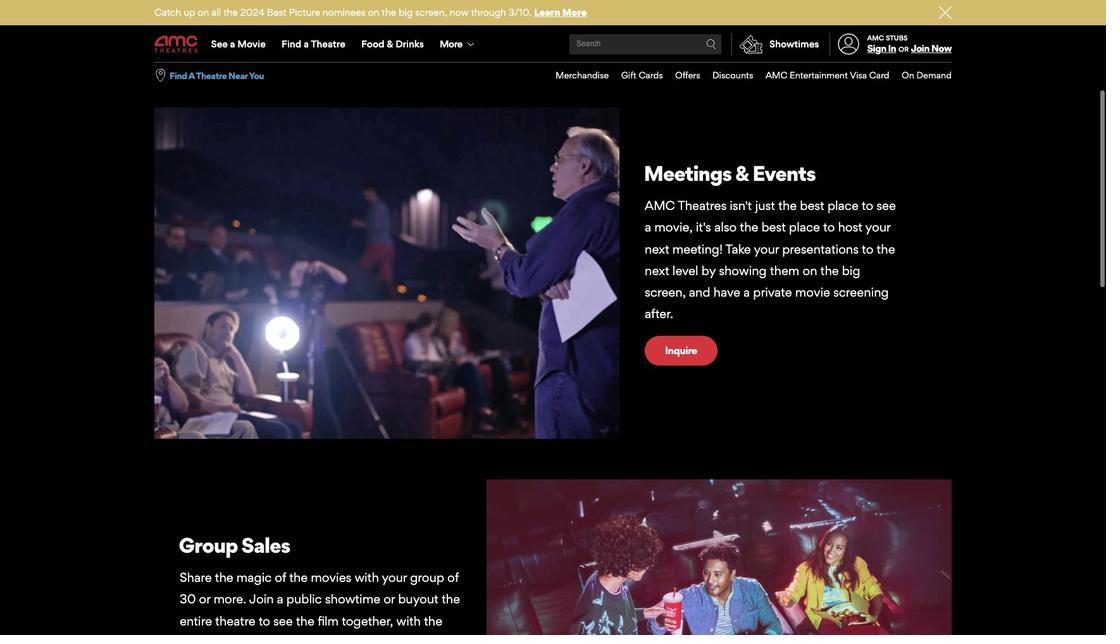 Task type: vqa. For each thing, say whether or not it's contained in the screenshot.
Groups & Events EVENTS
yes



Task type: locate. For each thing, give the bounding box(es) containing it.
1 vertical spatial amc
[[766, 70, 788, 80]]

your up buyout
[[382, 571, 407, 586]]

find down picture
[[282, 38, 302, 50]]

1 horizontal spatial join
[[912, 43, 930, 55]]

on demand link
[[890, 63, 952, 89]]

with down buyout
[[397, 614, 421, 629]]

or right in
[[899, 45, 909, 54]]

0 horizontal spatial or
[[199, 592, 211, 608]]

more.
[[214, 592, 246, 608]]

learn more link
[[534, 6, 587, 18]]

or left buyout
[[384, 592, 395, 608]]

of
[[275, 571, 286, 586], [448, 571, 459, 586]]

amc logo image
[[154, 36, 199, 53], [154, 36, 199, 53]]

offers link
[[663, 63, 701, 89]]

join inside share the magic of the movies with your group of 30 or more. join a public showtime or buyout the entire theatre to see the film together, with the standard fifteen-minute access to the auditor
[[249, 592, 274, 608]]

amc inside amc entertainment visa card link
[[766, 70, 788, 80]]

of right magic
[[275, 571, 286, 586]]

1 vertical spatial join
[[249, 592, 274, 608]]

events for groups & events
[[331, 10, 457, 61]]

big up drinks
[[399, 6, 413, 18]]

more
[[563, 6, 587, 18], [440, 38, 463, 50]]

screen,
[[415, 6, 447, 18], [645, 285, 686, 300]]

theatre
[[311, 38, 346, 50], [196, 70, 227, 81]]

also
[[715, 220, 737, 235]]

best up presentations on the top of the page
[[800, 198, 825, 214]]

screen, left now
[[415, 6, 447, 18]]

meeting!
[[673, 242, 723, 257]]

1 horizontal spatial big
[[843, 263, 861, 278]]

1 horizontal spatial amc
[[766, 70, 788, 80]]

0 horizontal spatial of
[[275, 571, 286, 586]]

it's
[[696, 220, 712, 235]]

0 vertical spatial next
[[645, 242, 670, 257]]

on right the nominees
[[368, 6, 380, 18]]

1 vertical spatial theatre
[[196, 70, 227, 81]]

more right learn
[[563, 6, 587, 18]]

a inside share the magic of the movies with your group of 30 or more. join a public showtime or buyout the entire theatre to see the film together, with the standard fifteen-minute access to the auditor
[[277, 592, 284, 608]]

1 horizontal spatial more
[[563, 6, 587, 18]]

next left level
[[645, 263, 670, 278]]

& for food
[[387, 38, 393, 50]]

0 vertical spatial theatre
[[311, 38, 346, 50]]

1 vertical spatial find
[[170, 70, 187, 81]]

the down presentations on the top of the page
[[821, 263, 839, 278]]

showtime
[[325, 592, 381, 608]]

amc entertainment visa card
[[766, 70, 890, 80]]

1 vertical spatial more
[[440, 38, 463, 50]]

1 horizontal spatial with
[[397, 614, 421, 629]]

find inside find a theatre link
[[282, 38, 302, 50]]

with up the showtime
[[355, 571, 379, 586]]

of right group
[[448, 571, 459, 586]]

1 vertical spatial events
[[753, 161, 816, 186]]

& up isn't
[[736, 161, 749, 186]]

2024
[[240, 6, 265, 18]]

place up host on the top of the page
[[828, 198, 859, 214]]

0 horizontal spatial your
[[382, 571, 407, 586]]

amc down showtimes link
[[766, 70, 788, 80]]

big up screening
[[843, 263, 861, 278]]

menu containing merchandise
[[544, 63, 952, 89]]

groups
[[153, 10, 289, 61]]

join now button
[[912, 43, 952, 55]]

& for meetings
[[736, 161, 749, 186]]

see
[[877, 198, 896, 214], [274, 614, 293, 629]]

find inside find a theatre near you button
[[170, 70, 187, 81]]

1 horizontal spatial theatre
[[311, 38, 346, 50]]

see a movie link
[[203, 27, 274, 62]]

0 vertical spatial join
[[912, 43, 930, 55]]

2 vertical spatial amc
[[645, 198, 675, 214]]

card
[[870, 70, 890, 80]]

screen, up after.
[[645, 285, 686, 300]]

picture
[[289, 6, 320, 18]]

on left all
[[198, 6, 209, 18]]

1 horizontal spatial &
[[387, 38, 393, 50]]

a left public
[[277, 592, 284, 608]]

the
[[224, 6, 238, 18], [382, 6, 396, 18], [779, 198, 797, 214], [740, 220, 759, 235], [877, 242, 896, 257], [821, 263, 839, 278], [215, 571, 233, 586], [289, 571, 308, 586], [442, 592, 460, 608], [296, 614, 315, 629], [424, 614, 443, 629], [373, 636, 392, 636]]

0 horizontal spatial theatre
[[196, 70, 227, 81]]

or
[[899, 45, 909, 54], [199, 592, 211, 608], [384, 592, 395, 608]]

big
[[399, 6, 413, 18], [843, 263, 861, 278]]

find a theatre near you
[[170, 70, 264, 81]]

see inside amc theatres isn't just the best place to see a movie, it's also the best place to host your next meeting! take your presentations to the next level by showing them on the big screen, and have a private movie screening after.
[[877, 198, 896, 214]]

join
[[912, 43, 930, 55], [249, 592, 274, 608]]

1 horizontal spatial see
[[877, 198, 896, 214]]

1 vertical spatial big
[[843, 263, 861, 278]]

2 horizontal spatial your
[[866, 220, 891, 235]]

film
[[318, 614, 339, 629]]

2 horizontal spatial or
[[899, 45, 909, 54]]

find for find a theatre
[[282, 38, 302, 50]]

0 vertical spatial more
[[563, 6, 587, 18]]

visa
[[850, 70, 868, 80]]

1 horizontal spatial your
[[754, 242, 779, 257]]

your right host on the top of the page
[[866, 220, 891, 235]]

a
[[189, 70, 195, 81]]

find left a
[[170, 70, 187, 81]]

menu containing more
[[154, 27, 952, 62]]

and
[[689, 285, 711, 300]]

up
[[184, 6, 195, 18]]

0 horizontal spatial best
[[762, 220, 786, 235]]

2 horizontal spatial &
[[736, 161, 749, 186]]

& right best
[[296, 10, 324, 61]]

1 vertical spatial see
[[274, 614, 293, 629]]

1 vertical spatial place
[[790, 220, 821, 235]]

on
[[198, 6, 209, 18], [368, 6, 380, 18], [803, 263, 818, 278]]

& inside menu
[[387, 38, 393, 50]]

0 horizontal spatial screen,
[[415, 6, 447, 18]]

0 vertical spatial events
[[331, 10, 457, 61]]

find a theatre near you button
[[170, 69, 264, 82]]

2 of from the left
[[448, 571, 459, 586]]

0 vertical spatial menu
[[154, 27, 952, 62]]

merchandise link
[[544, 63, 609, 89]]

0 horizontal spatial join
[[249, 592, 274, 608]]

0 horizontal spatial find
[[170, 70, 187, 81]]

amc for amc stubs sign in or join now
[[868, 33, 885, 42]]

menu down learn
[[154, 27, 952, 62]]

sign in or join amc stubs element
[[830, 27, 952, 62]]

2 vertical spatial your
[[382, 571, 407, 586]]

theatre inside button
[[196, 70, 227, 81]]

them
[[770, 263, 800, 278]]

1 horizontal spatial find
[[282, 38, 302, 50]]

best down just
[[762, 220, 786, 235]]

in
[[889, 43, 897, 55]]

1 vertical spatial next
[[645, 263, 670, 278]]

a
[[230, 38, 235, 50], [304, 38, 309, 50], [645, 220, 652, 235], [744, 285, 750, 300], [277, 592, 284, 608]]

2 horizontal spatial on
[[803, 263, 818, 278]]

share the magic of the movies with your group of 30 or more. join a public showtime or buyout the entire theatre to see the film together, with the standard fifteen-minute access to the auditor
[[180, 571, 460, 636]]

menu down the showtimes image
[[544, 63, 952, 89]]

movie
[[238, 38, 266, 50]]

with
[[355, 571, 379, 586], [397, 614, 421, 629]]

sign in button
[[868, 43, 897, 55]]

movie,
[[655, 220, 693, 235]]

0 vertical spatial big
[[399, 6, 413, 18]]

menu
[[154, 27, 952, 62], [544, 63, 952, 89]]

to
[[862, 198, 874, 214], [824, 220, 835, 235], [862, 242, 874, 257], [259, 614, 270, 629], [358, 636, 370, 636]]

1 vertical spatial with
[[397, 614, 421, 629]]

0 vertical spatial best
[[800, 198, 825, 214]]

or right 30
[[199, 592, 211, 608]]

amc for amc entertainment visa card
[[766, 70, 788, 80]]

find
[[282, 38, 302, 50], [170, 70, 187, 81]]

0 horizontal spatial on
[[198, 6, 209, 18]]

place up presentations on the top of the page
[[790, 220, 821, 235]]

catch up on all the 2024 best picture nominees on the big screen, now through 3/10. learn more
[[154, 6, 587, 18]]

a right see
[[230, 38, 235, 50]]

amc up sign
[[868, 33, 885, 42]]

public
[[287, 592, 322, 608]]

0 vertical spatial amc
[[868, 33, 885, 42]]

0 horizontal spatial with
[[355, 571, 379, 586]]

1 horizontal spatial events
[[753, 161, 816, 186]]

0 horizontal spatial see
[[274, 614, 293, 629]]

join left now
[[912, 43, 930, 55]]

on up movie
[[803, 263, 818, 278]]

amc inside amc theatres isn't just the best place to see a movie, it's also the best place to host your next meeting! take your presentations to the next level by showing them on the big screen, and have a private movie screening after.
[[645, 198, 675, 214]]

amc up the 'movie,'
[[645, 198, 675, 214]]

host
[[839, 220, 863, 235]]

after.
[[645, 307, 674, 322]]

showtimes link
[[732, 33, 820, 56]]

0 vertical spatial screen,
[[415, 6, 447, 18]]

1 horizontal spatial place
[[828, 198, 859, 214]]

standard
[[180, 636, 229, 636]]

your
[[866, 220, 891, 235], [754, 242, 779, 257], [382, 571, 407, 586]]

more down now
[[440, 38, 463, 50]]

to left host on the top of the page
[[824, 220, 835, 235]]

0 vertical spatial find
[[282, 38, 302, 50]]

join inside amc stubs sign in or join now
[[912, 43, 930, 55]]

next down the 'movie,'
[[645, 242, 670, 257]]

the down isn't
[[740, 220, 759, 235]]

theatre right a
[[196, 70, 227, 81]]

your inside share the magic of the movies with your group of 30 or more. join a public showtime or buyout the entire theatre to see the film together, with the standard fifteen-minute access to the auditor
[[382, 571, 407, 586]]

2 horizontal spatial amc
[[868, 33, 885, 42]]

0 horizontal spatial amc
[[645, 198, 675, 214]]

0 horizontal spatial &
[[296, 10, 324, 61]]

more button
[[432, 27, 485, 62]]

the up 'food & drinks'
[[382, 6, 396, 18]]

1 horizontal spatial of
[[448, 571, 459, 586]]

0 horizontal spatial events
[[331, 10, 457, 61]]

sales
[[241, 533, 290, 558]]

submit search icon image
[[707, 39, 717, 49]]

isn't
[[730, 198, 752, 214]]

to down together,
[[358, 636, 370, 636]]

& right food
[[387, 38, 393, 50]]

1 vertical spatial screen,
[[645, 285, 686, 300]]

join down magic
[[249, 592, 274, 608]]

0 vertical spatial see
[[877, 198, 896, 214]]

theatre down the nominees
[[311, 38, 346, 50]]

showtimes
[[770, 38, 820, 50]]

level
[[673, 263, 699, 278]]

0 horizontal spatial place
[[790, 220, 821, 235]]

your right take
[[754, 242, 779, 257]]

presentations
[[783, 242, 859, 257]]

1 horizontal spatial screen,
[[645, 285, 686, 300]]

0 horizontal spatial more
[[440, 38, 463, 50]]

amc inside amc stubs sign in or join now
[[868, 33, 885, 42]]

next
[[645, 242, 670, 257], [645, 263, 670, 278]]

0 vertical spatial with
[[355, 571, 379, 586]]

1 vertical spatial menu
[[544, 63, 952, 89]]

&
[[296, 10, 324, 61], [387, 38, 393, 50], [736, 161, 749, 186]]

find a theatre link
[[274, 27, 354, 62]]

a right have
[[744, 285, 750, 300]]



Task type: describe. For each thing, give the bounding box(es) containing it.
2 next from the top
[[645, 263, 670, 278]]

theatres
[[678, 198, 727, 214]]

minute
[[274, 636, 313, 636]]

a down picture
[[304, 38, 309, 50]]

amc for amc theatres isn't just the best place to see a movie, it's also the best place to host your next meeting! take your presentations to the next level by showing them on the big screen, and have a private movie screening after.
[[645, 198, 675, 214]]

food & drinks
[[362, 38, 424, 50]]

see inside share the magic of the movies with your group of 30 or more. join a public showtime or buyout the entire theatre to see the film together, with the standard fifteen-minute access to the auditor
[[274, 614, 293, 629]]

find a theatre
[[282, 38, 346, 50]]

you
[[249, 70, 264, 81]]

sign
[[868, 43, 887, 55]]

showtimes image
[[733, 33, 770, 56]]

just
[[756, 198, 776, 214]]

group
[[410, 571, 444, 586]]

more inside button
[[440, 38, 463, 50]]

meetings
[[644, 161, 732, 186]]

the up screening
[[877, 242, 896, 257]]

theatre
[[215, 614, 256, 629]]

on demand
[[902, 70, 952, 80]]

the down buyout
[[424, 614, 443, 629]]

inquire
[[665, 345, 697, 357]]

1 horizontal spatial best
[[800, 198, 825, 214]]

showing
[[719, 263, 767, 278]]

movies
[[311, 571, 352, 586]]

amc theatres isn't just the best place to see a movie, it's also the best place to host your next meeting! take your presentations to the next level by showing them on the big screen, and have a private movie screening after.
[[645, 198, 896, 322]]

the right just
[[779, 198, 797, 214]]

together,
[[342, 614, 394, 629]]

merchandise
[[556, 70, 609, 80]]

to up host on the top of the page
[[862, 198, 874, 214]]

3/10.
[[509, 6, 532, 18]]

amc stubs sign in or join now
[[868, 33, 952, 55]]

reserve a theatre image
[[0, 0, 1107, 87]]

gift cards link
[[609, 63, 663, 89]]

offers
[[676, 70, 701, 80]]

magic
[[237, 571, 272, 586]]

1 horizontal spatial or
[[384, 592, 395, 608]]

have
[[714, 285, 741, 300]]

user profile image
[[831, 34, 867, 55]]

theatre for a
[[196, 70, 227, 81]]

screen, inside amc theatres isn't just the best place to see a movie, it's also the best place to host your next meeting! take your presentations to the next level by showing them on the big screen, and have a private movie screening after.
[[645, 285, 686, 300]]

all
[[212, 6, 221, 18]]

gift cards
[[622, 70, 663, 80]]

fifteen-
[[232, 636, 274, 636]]

now
[[450, 6, 469, 18]]

best
[[267, 6, 287, 18]]

now
[[932, 43, 952, 55]]

the down together,
[[373, 636, 392, 636]]

group
[[179, 533, 238, 558]]

a left the 'movie,'
[[645, 220, 652, 235]]

cards
[[639, 70, 663, 80]]

to down host on the top of the page
[[862, 242, 874, 257]]

catch
[[154, 6, 181, 18]]

see a movie
[[211, 38, 266, 50]]

discounts
[[713, 70, 754, 80]]

30
[[180, 592, 196, 608]]

food & drinks link
[[354, 27, 432, 62]]

learn
[[534, 6, 561, 18]]

by
[[702, 263, 716, 278]]

on
[[902, 70, 915, 80]]

0 vertical spatial your
[[866, 220, 891, 235]]

see
[[211, 38, 228, 50]]

demand
[[917, 70, 952, 80]]

1 horizontal spatial on
[[368, 6, 380, 18]]

groups & events
[[153, 10, 457, 61]]

events for meetings & events
[[753, 161, 816, 186]]

movie
[[796, 285, 831, 300]]

stubs
[[886, 33, 908, 42]]

through
[[471, 6, 507, 18]]

screening
[[834, 285, 889, 300]]

amc entertainment visa card link
[[754, 63, 890, 89]]

gift
[[622, 70, 637, 80]]

the down group
[[442, 592, 460, 608]]

near
[[229, 70, 248, 81]]

meetings & events
[[644, 161, 816, 186]]

the up more.
[[215, 571, 233, 586]]

the right all
[[224, 6, 238, 18]]

big inside amc theatres isn't just the best place to see a movie, it's also the best place to host your next meeting! take your presentations to the next level by showing them on the big screen, and have a private movie screening after.
[[843, 263, 861, 278]]

0 horizontal spatial big
[[399, 6, 413, 18]]

cookie consent banner dialog
[[0, 602, 1107, 636]]

1 vertical spatial your
[[754, 242, 779, 257]]

1 next from the top
[[645, 242, 670, 257]]

& for groups
[[296, 10, 324, 61]]

buyout
[[398, 592, 439, 608]]

inquire link
[[645, 336, 718, 366]]

private
[[754, 285, 792, 300]]

share
[[180, 571, 212, 586]]

to up fifteen-
[[259, 614, 270, 629]]

discounts link
[[701, 63, 754, 89]]

1 of from the left
[[275, 571, 286, 586]]

or inside amc stubs sign in or join now
[[899, 45, 909, 54]]

0 vertical spatial place
[[828, 198, 859, 214]]

search the AMC website text field
[[575, 40, 707, 49]]

nominees
[[323, 6, 366, 18]]

theatre for a
[[311, 38, 346, 50]]

1 vertical spatial best
[[762, 220, 786, 235]]

the up public
[[289, 571, 308, 586]]

drinks
[[396, 38, 424, 50]]

group sales
[[179, 533, 290, 558]]

the up minute
[[296, 614, 315, 629]]

take
[[726, 242, 751, 257]]

find for find a theatre near you
[[170, 70, 187, 81]]

on inside amc theatres isn't just the best place to see a movie, it's also the best place to host your next meeting! take your presentations to the next level by showing them on the big screen, and have a private movie screening after.
[[803, 263, 818, 278]]

access
[[317, 636, 355, 636]]



